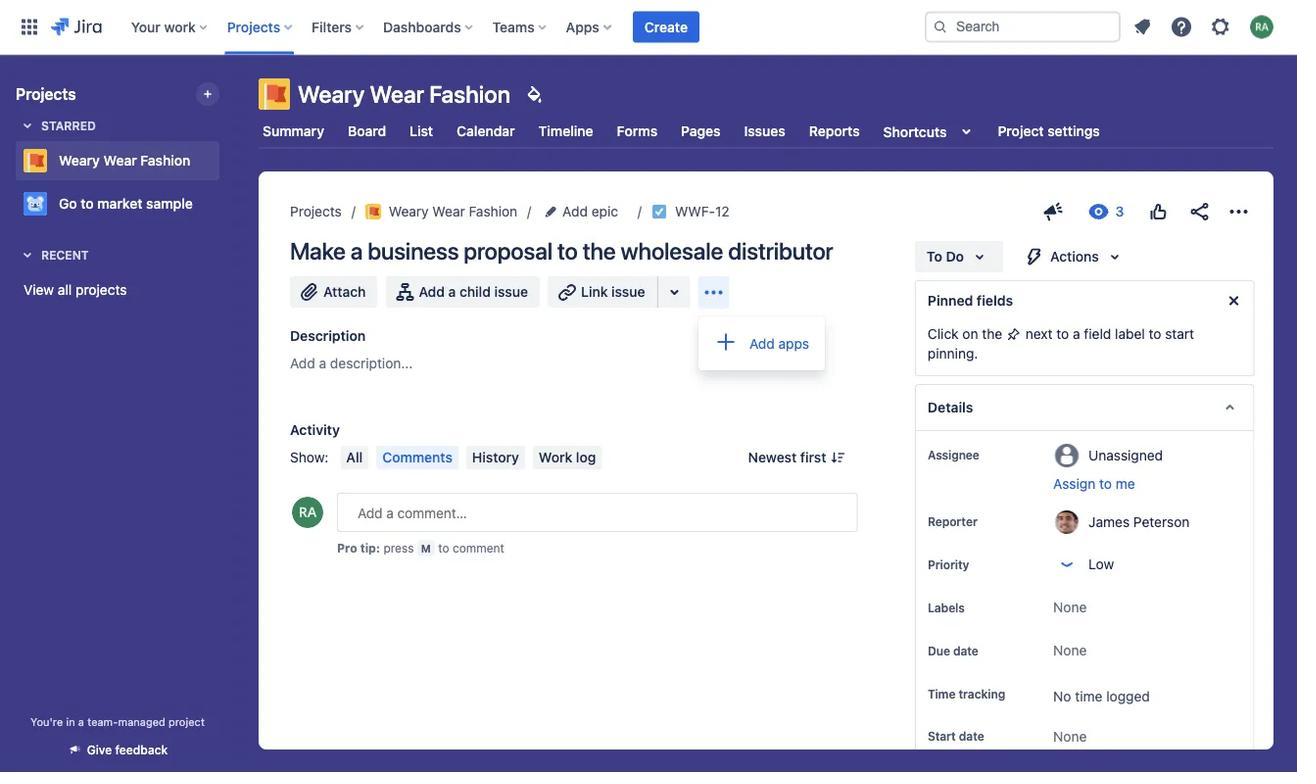 Task type: locate. For each thing, give the bounding box(es) containing it.
a
[[351, 237, 363, 265], [448, 284, 456, 300], [1073, 326, 1080, 342], [319, 355, 326, 371], [78, 715, 84, 728]]

newest first image
[[830, 450, 846, 465]]

1 remove from starred image from the top
[[214, 149, 237, 172]]

add inside button
[[419, 284, 445, 300]]

link web pages and more image
[[663, 280, 686, 304]]

0 vertical spatial the
[[583, 237, 616, 265]]

a right make
[[351, 237, 363, 265]]

to right go
[[81, 195, 94, 212]]

weary wear fashion up 'list'
[[298, 80, 511, 108]]

projects link
[[290, 200, 342, 223]]

wear up business
[[433, 203, 465, 220]]

projects for projects link
[[290, 203, 342, 220]]

the
[[583, 237, 616, 265], [982, 326, 1002, 342]]

a left 'child'
[[448, 284, 456, 300]]

james
[[1088, 513, 1130, 530]]

view all projects
[[24, 282, 127, 298]]

0 horizontal spatial wear
[[103, 152, 137, 169]]

fashion up proposal
[[469, 203, 518, 220]]

tab list containing summary
[[247, 114, 1286, 149]]

epic
[[592, 203, 618, 220]]

filters
[[312, 19, 352, 35]]

wear for the right "weary wear fashion" 'link'
[[433, 203, 465, 220]]

0 vertical spatial remove from starred image
[[214, 149, 237, 172]]

fashion up calendar
[[429, 80, 511, 108]]

do
[[946, 248, 964, 265]]

add left 'child'
[[419, 284, 445, 300]]

labels pin to top. only you can see pinned fields. image
[[968, 600, 984, 615]]

details
[[927, 399, 973, 415]]

start
[[927, 729, 956, 743]]

field
[[1084, 326, 1111, 342]]

0 horizontal spatial weary wear fashion link
[[16, 141, 212, 180]]

add inside popup button
[[563, 203, 588, 220]]

1 horizontal spatial projects
[[227, 19, 280, 35]]

1 none from the top
[[1053, 599, 1087, 615]]

remove from starred image right sample
[[214, 192, 237, 216]]

0 vertical spatial fashion
[[429, 80, 511, 108]]

settings
[[1048, 123, 1100, 139]]

projects up collapse starred projects image
[[16, 85, 76, 103]]

add down the description
[[290, 355, 315, 371]]

primary element
[[12, 0, 925, 54]]

sidebar navigation image
[[214, 78, 257, 118]]

to left start
[[1148, 326, 1161, 342]]

no
[[1053, 688, 1071, 705]]

projects up the sidebar navigation icon
[[227, 19, 280, 35]]

remove from starred image for weary wear fashion
[[214, 149, 237, 172]]

share image
[[1188, 200, 1211, 223]]

recent
[[41, 248, 89, 262]]

appswitcher icon image
[[18, 15, 41, 39]]

weary wear fashion link up go to market sample link
[[16, 141, 212, 180]]

weary right weary wear fashion icon on the left of page
[[389, 203, 429, 220]]

issue inside link issue button
[[612, 284, 645, 300]]

date for due date
[[953, 644, 978, 658]]

1 vertical spatial date
[[959, 729, 984, 743]]

give feedback button
[[56, 734, 180, 766]]

1 vertical spatial wear
[[103, 152, 137, 169]]

set background color image
[[522, 82, 546, 106]]

1 vertical spatial fashion
[[140, 152, 191, 169]]

2 horizontal spatial wear
[[433, 203, 465, 220]]

Search field
[[925, 11, 1121, 43]]

1 vertical spatial none
[[1053, 642, 1087, 659]]

0 vertical spatial none
[[1053, 599, 1087, 615]]

click on the
[[927, 326, 1006, 342]]

description...
[[330, 355, 413, 371]]

1 vertical spatial weary
[[59, 152, 100, 169]]

calendar
[[457, 123, 515, 139]]

to
[[81, 195, 94, 212], [558, 237, 578, 265], [1056, 326, 1069, 342], [1148, 326, 1161, 342], [1099, 476, 1112, 492], [438, 541, 449, 555]]

projects inside popup button
[[227, 19, 280, 35]]

profile image of ruby anderson image
[[292, 497, 323, 528]]

1 horizontal spatial wear
[[370, 80, 424, 108]]

weary wear fashion
[[298, 80, 511, 108], [59, 152, 191, 169], [389, 203, 518, 220]]

weary for leftmost "weary wear fashion" 'link'
[[59, 152, 100, 169]]

copy link to issue image
[[726, 203, 742, 219]]

weary down starred
[[59, 152, 100, 169]]

remove from starred image down the sidebar navigation icon
[[214, 149, 237, 172]]

projects up make
[[290, 203, 342, 220]]

business
[[368, 237, 459, 265]]

shortcuts
[[884, 123, 947, 139]]

project
[[998, 123, 1044, 139]]

a right the in
[[78, 715, 84, 728]]

to left me
[[1099, 476, 1112, 492]]

add a description...
[[290, 355, 413, 371]]

pinned fields
[[927, 293, 1013, 309]]

tip:
[[360, 541, 380, 555]]

date left due date pin to top. only you can see pinned fields. image
[[953, 644, 978, 658]]

2 vertical spatial wear
[[433, 203, 465, 220]]

weary wear fashion link
[[16, 141, 212, 180], [365, 200, 518, 223]]

0 vertical spatial date
[[953, 644, 978, 658]]

comments
[[382, 449, 453, 465]]

0 vertical spatial wear
[[370, 80, 424, 108]]

2 none from the top
[[1053, 642, 1087, 659]]

a inside the next to a field label to start pinning.
[[1073, 326, 1080, 342]]

click
[[927, 326, 958, 342]]

none for due date
[[1053, 642, 1087, 659]]

issue
[[494, 284, 528, 300], [612, 284, 645, 300]]

pinned
[[927, 293, 973, 309]]

3 none from the top
[[1053, 728, 1087, 744]]

0 horizontal spatial projects
[[16, 85, 76, 103]]

weary wear fashion up business
[[389, 203, 518, 220]]

go to market sample link
[[16, 184, 212, 223]]

menu bar containing all
[[337, 446, 606, 469]]

1 issue from the left
[[494, 284, 528, 300]]

wear for leftmost "weary wear fashion" 'link'
[[103, 152, 137, 169]]

2 vertical spatial projects
[[290, 203, 342, 220]]

unassigned
[[1088, 447, 1163, 463]]

due
[[927, 644, 950, 658]]

apps button
[[560, 11, 619, 43]]

logged
[[1106, 688, 1150, 705]]

pro tip: press m to comment
[[337, 541, 505, 555]]

all button
[[340, 446, 369, 469]]

2 vertical spatial none
[[1053, 728, 1087, 744]]

link
[[581, 284, 608, 300]]

remove from starred image for go to market sample
[[214, 192, 237, 216]]

tab list
[[247, 114, 1286, 149]]

the right on
[[982, 326, 1002, 342]]

tracking
[[958, 687, 1005, 701]]

add left "apps"
[[750, 335, 775, 351]]

2 horizontal spatial weary
[[389, 203, 429, 220]]

newest first button
[[737, 446, 858, 469]]

your profile and settings image
[[1250, 15, 1274, 39]]

next to a field label to start pinning.
[[927, 326, 1194, 362]]

give
[[87, 743, 112, 757]]

weary wear fashion image
[[365, 204, 381, 220]]

a down the description
[[319, 355, 326, 371]]

0 horizontal spatial issue
[[494, 284, 528, 300]]

due date
[[927, 644, 978, 658]]

time
[[1075, 688, 1102, 705]]

work log
[[539, 449, 596, 465]]

1 vertical spatial remove from starred image
[[214, 192, 237, 216]]

assign
[[1053, 476, 1095, 492]]

add for add a description...
[[290, 355, 315, 371]]

add app image
[[702, 281, 726, 304]]

0 horizontal spatial weary
[[59, 152, 100, 169]]

issue right 'child'
[[494, 284, 528, 300]]

to right m
[[438, 541, 449, 555]]

projects for projects popup button
[[227, 19, 280, 35]]

a for child
[[448, 284, 456, 300]]

details element
[[915, 384, 1254, 431]]

give feedback image
[[1042, 200, 1065, 223]]

history button
[[466, 446, 525, 469]]

weary wear fashion up go to market sample
[[59, 152, 191, 169]]

add a child issue
[[419, 284, 528, 300]]

2 vertical spatial weary wear fashion
[[389, 203, 518, 220]]

fashion up sample
[[140, 152, 191, 169]]

board
[[348, 123, 386, 139]]

issue right link
[[612, 284, 645, 300]]

0 vertical spatial weary wear fashion link
[[16, 141, 212, 180]]

0 vertical spatial projects
[[227, 19, 280, 35]]

1 vertical spatial projects
[[16, 85, 76, 103]]

you're
[[30, 715, 63, 728]]

date right start
[[959, 729, 984, 743]]

wear up market
[[103, 152, 137, 169]]

labels
[[927, 601, 965, 614]]

weary
[[298, 80, 365, 108], [59, 152, 100, 169], [389, 203, 429, 220]]

weary wear fashion link up business
[[365, 200, 518, 223]]

board link
[[344, 114, 390, 149]]

reporter
[[927, 514, 977, 528]]

2 issue from the left
[[612, 284, 645, 300]]

1 horizontal spatial issue
[[612, 284, 645, 300]]

weary up "board"
[[298, 80, 365, 108]]

banner
[[0, 0, 1297, 55]]

start date pin to top. only you can see pinned fields. image
[[1004, 728, 1019, 744]]

weary wear fashion for the right "weary wear fashion" 'link'
[[389, 203, 518, 220]]

list
[[410, 123, 433, 139]]

1 horizontal spatial weary
[[298, 80, 365, 108]]

date
[[953, 644, 978, 658], [959, 729, 984, 743]]

a for description...
[[319, 355, 326, 371]]

add left the epic
[[563, 203, 588, 220]]

jira image
[[51, 15, 102, 39], [51, 15, 102, 39]]

2 horizontal spatial projects
[[290, 203, 342, 220]]

the down the epic
[[583, 237, 616, 265]]

2 vertical spatial weary
[[389, 203, 429, 220]]

projects
[[76, 282, 127, 298]]

history
[[472, 449, 519, 465]]

calendar link
[[453, 114, 519, 149]]

1 vertical spatial weary wear fashion
[[59, 152, 191, 169]]

none for start date
[[1053, 728, 1087, 744]]

a inside add a child issue button
[[448, 284, 456, 300]]

1 vertical spatial weary wear fashion link
[[365, 200, 518, 223]]

1 horizontal spatial the
[[982, 326, 1002, 342]]

priority
[[927, 558, 969, 571]]

add apps
[[750, 335, 810, 351]]

pages link
[[677, 114, 725, 149]]

menu bar
[[337, 446, 606, 469]]

link issue button
[[548, 276, 659, 308]]

your work button
[[125, 11, 215, 43]]

settings image
[[1209, 15, 1233, 39]]

2 vertical spatial fashion
[[469, 203, 518, 220]]

a left field
[[1073, 326, 1080, 342]]

peterson
[[1133, 513, 1190, 530]]

your
[[131, 19, 161, 35]]

search image
[[933, 19, 949, 35]]

wear up 'list'
[[370, 80, 424, 108]]

2 remove from starred image from the top
[[214, 192, 237, 216]]

help image
[[1170, 15, 1194, 39]]

work
[[164, 19, 196, 35]]

assign to me button
[[1053, 474, 1234, 494]]

1 vertical spatial the
[[982, 326, 1002, 342]]

managed
[[118, 715, 165, 728]]

remove from starred image
[[214, 149, 237, 172], [214, 192, 237, 216]]



Task type: vqa. For each thing, say whether or not it's contained in the screenshot.
rightmost Projects
yes



Task type: describe. For each thing, give the bounding box(es) containing it.
hide message image
[[1222, 289, 1245, 313]]

your work
[[131, 19, 196, 35]]

add for add a child issue
[[419, 284, 445, 300]]

create button
[[633, 11, 700, 43]]

add for add epic
[[563, 203, 588, 220]]

feedback
[[115, 743, 168, 757]]

task image
[[652, 204, 667, 220]]

activity
[[290, 422, 340, 438]]

to do
[[926, 248, 964, 265]]

work
[[539, 449, 573, 465]]

0 vertical spatial weary
[[298, 80, 365, 108]]

due date pin to top. only you can see pinned fields. image
[[982, 643, 998, 659]]

collapse recent projects image
[[16, 243, 39, 267]]

go to market sample
[[59, 195, 193, 212]]

low
[[1088, 556, 1114, 572]]

weary wear fashion for leftmost "weary wear fashion" 'link'
[[59, 152, 191, 169]]

weary for the right "weary wear fashion" 'link'
[[389, 203, 429, 220]]

wwf-12
[[675, 203, 730, 220]]

forms
[[617, 123, 658, 139]]

summary
[[263, 123, 324, 139]]

timeline link
[[535, 114, 597, 149]]

teams button
[[487, 11, 554, 43]]

next
[[1025, 326, 1052, 342]]

to down add epic popup button
[[558, 237, 578, 265]]

actions
[[1050, 248, 1099, 265]]

add epic button
[[541, 200, 624, 223]]

fashion for the right "weary wear fashion" 'link'
[[469, 203, 518, 220]]

fashion for leftmost "weary wear fashion" 'link'
[[140, 152, 191, 169]]

to right next
[[1056, 326, 1069, 342]]

add apps link
[[699, 322, 825, 365]]

forms link
[[613, 114, 662, 149]]

starred
[[41, 119, 96, 132]]

sample
[[146, 195, 193, 212]]

project settings
[[998, 123, 1100, 139]]

log
[[576, 449, 596, 465]]

fields
[[976, 293, 1013, 309]]

banner containing your work
[[0, 0, 1297, 55]]

create project image
[[200, 86, 216, 102]]

newest
[[748, 449, 797, 465]]

add epic
[[563, 203, 618, 220]]

make
[[290, 237, 346, 265]]

distributor
[[728, 237, 834, 265]]

time tracking pin to top. only you can see pinned fields. image
[[1009, 686, 1025, 702]]

apps
[[566, 19, 600, 35]]

time tracking
[[927, 687, 1005, 701]]

apps
[[779, 335, 810, 351]]

create
[[645, 19, 688, 35]]

actions button
[[1011, 241, 1138, 272]]

1 horizontal spatial weary wear fashion link
[[365, 200, 518, 223]]

proposal
[[464, 237, 553, 265]]

on
[[962, 326, 978, 342]]

to inside assign to me button
[[1099, 476, 1112, 492]]

add a child issue button
[[386, 276, 540, 308]]

reports
[[809, 123, 860, 139]]

list link
[[406, 114, 437, 149]]

to
[[926, 248, 942, 265]]

teams
[[493, 19, 535, 35]]

start
[[1165, 326, 1194, 342]]

dashboards
[[383, 19, 461, 35]]

make a business proposal to the wholesale distributor
[[290, 237, 834, 265]]

issue inside add a child issue button
[[494, 284, 528, 300]]

wwf-
[[675, 203, 715, 220]]

child
[[460, 284, 491, 300]]

no time logged
[[1053, 688, 1150, 705]]

date for start date
[[959, 729, 984, 743]]

add for add apps
[[750, 335, 775, 351]]

comment
[[453, 541, 505, 555]]

wwf-12 link
[[675, 200, 730, 223]]

attach
[[323, 284, 366, 300]]

view
[[24, 282, 54, 298]]

0 horizontal spatial the
[[583, 237, 616, 265]]

collapse starred projects image
[[16, 114, 39, 137]]

a for business
[[351, 237, 363, 265]]

projects button
[[221, 11, 300, 43]]

project
[[169, 715, 205, 728]]

attach button
[[290, 276, 378, 308]]

m
[[421, 542, 431, 555]]

assignee
[[927, 448, 979, 462]]

issues link
[[740, 114, 790, 149]]

shortcuts button
[[880, 114, 982, 149]]

to do button
[[915, 241, 1003, 272]]

comments button
[[376, 446, 459, 469]]

priority pin to top. only you can see pinned fields. image
[[973, 557, 989, 572]]

add apps image
[[714, 330, 738, 354]]

project settings link
[[994, 114, 1104, 149]]

filters button
[[306, 11, 371, 43]]

all
[[346, 449, 363, 465]]

issues
[[744, 123, 786, 139]]

summary link
[[259, 114, 328, 149]]

first
[[800, 449, 826, 465]]

Add a comment… field
[[337, 493, 858, 532]]

0 vertical spatial weary wear fashion
[[298, 80, 511, 108]]

to inside go to market sample link
[[81, 195, 94, 212]]

description
[[290, 328, 366, 344]]

in
[[66, 715, 75, 728]]

vote options: no one has voted for this issue yet. image
[[1147, 200, 1170, 223]]

actions image
[[1227, 200, 1250, 223]]

notifications image
[[1131, 15, 1154, 39]]

none for labels
[[1053, 599, 1087, 615]]



